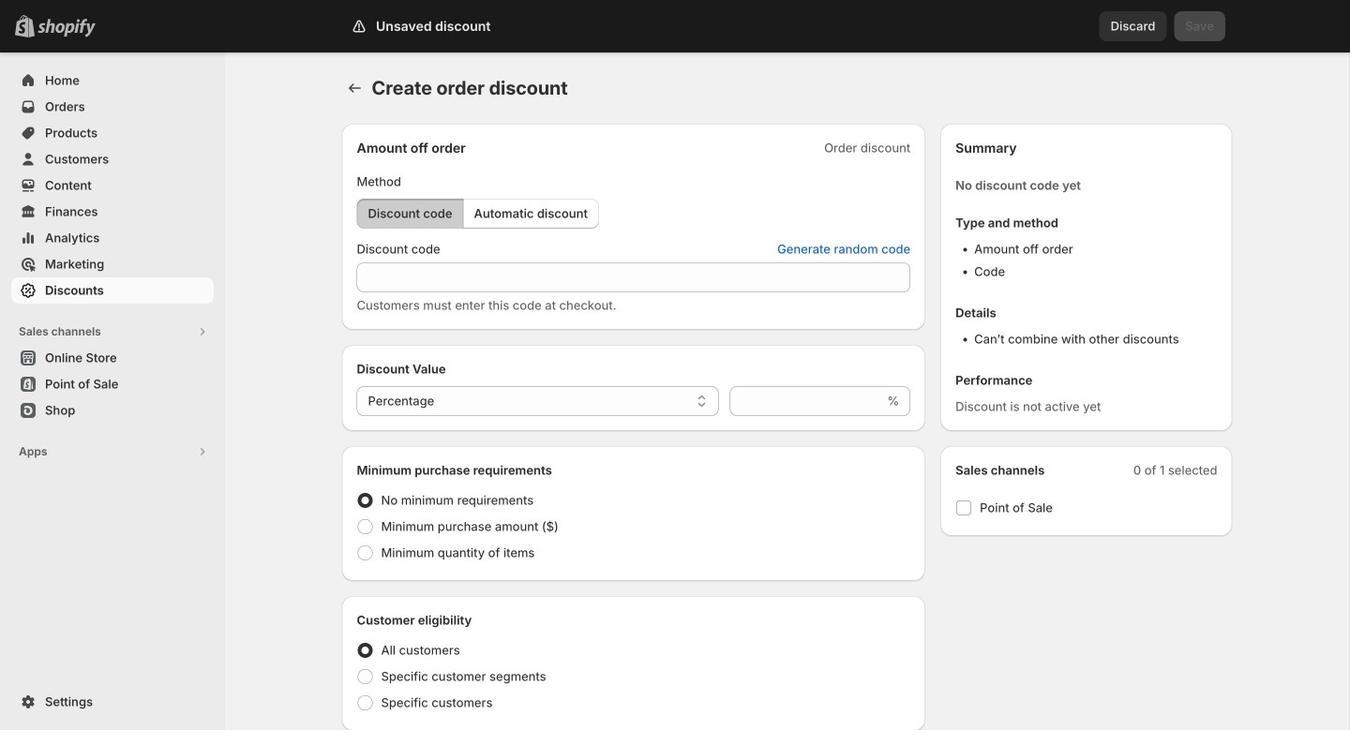 Task type: locate. For each thing, give the bounding box(es) containing it.
shopify image
[[38, 19, 96, 37]]

None text field
[[357, 263, 911, 293], [730, 386, 884, 416], [357, 263, 911, 293], [730, 386, 884, 416]]



Task type: vqa. For each thing, say whether or not it's contained in the screenshot.
"text field"
yes



